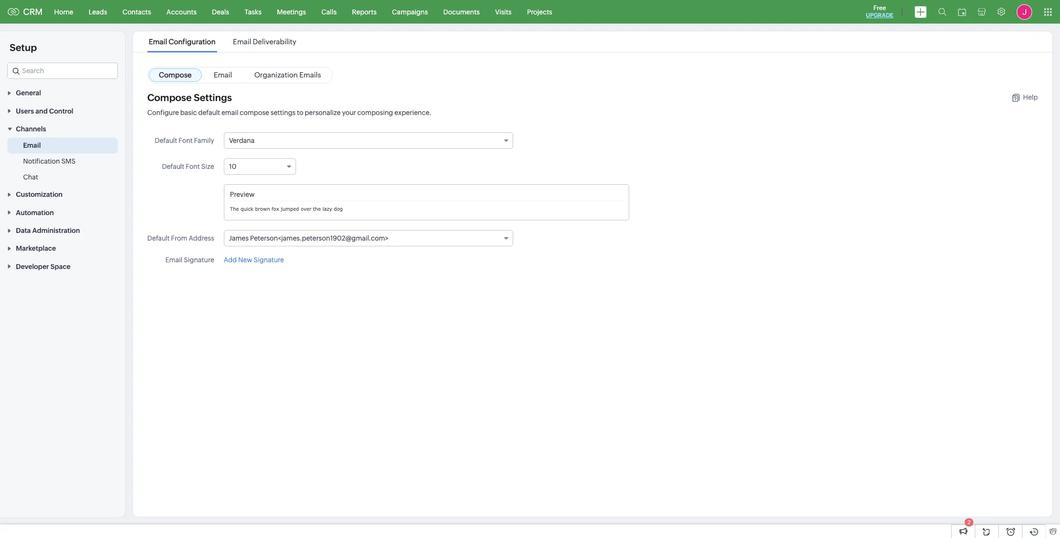 Task type: describe. For each thing, give the bounding box(es) containing it.
contacts link
[[115, 0, 159, 23]]

email inside channels region
[[23, 142, 41, 149]]

reports
[[352, 8, 377, 16]]

channels region
[[0, 138, 125, 185]]

compose for compose settings
[[147, 92, 192, 103]]

developer space button
[[0, 257, 125, 275]]

email configuration
[[149, 38, 216, 46]]

10
[[229, 163, 237, 171]]

documents link
[[436, 0, 488, 23]]

email up settings
[[214, 71, 232, 79]]

leads link
[[81, 0, 115, 23]]

composing
[[358, 109, 393, 117]]

upgrade
[[867, 12, 894, 19]]

Verdana field
[[224, 132, 514, 149]]

home
[[54, 8, 73, 16]]

crm link
[[8, 7, 43, 17]]

new
[[238, 256, 252, 264]]

calendar image
[[959, 8, 967, 16]]

email configuration link
[[147, 38, 217, 46]]

configure
[[147, 109, 179, 117]]

add
[[224, 256, 237, 264]]

1 signature from the left
[[184, 256, 214, 264]]

add new signature
[[224, 256, 284, 264]]

deliverability
[[253, 38, 296, 46]]

notification
[[23, 158, 60, 165]]

customization button
[[0, 185, 125, 203]]

marketplace button
[[0, 239, 125, 257]]

default for default from address
[[147, 235, 170, 242]]

email signature
[[165, 256, 214, 264]]

configuration
[[169, 38, 216, 46]]

email for email configuration
[[149, 38, 167, 46]]

over
[[301, 206, 312, 212]]

notification sms link
[[23, 157, 76, 166]]

emails
[[299, 71, 321, 79]]

home link
[[47, 0, 81, 23]]

to
[[297, 109, 304, 117]]

administration
[[32, 227, 80, 235]]

email for email signature
[[165, 256, 183, 264]]

from
[[171, 235, 187, 242]]

help
[[1024, 93, 1039, 101]]

automation button
[[0, 203, 125, 221]]

james peterson<james.peterson1902@gmail.com>
[[229, 235, 389, 242]]

email deliverability link
[[232, 38, 298, 46]]

font for family
[[179, 137, 193, 145]]

organization emails
[[254, 71, 321, 79]]

campaigns link
[[385, 0, 436, 23]]

space
[[51, 263, 71, 271]]

contacts
[[123, 8, 151, 16]]

default
[[198, 109, 220, 117]]

james
[[229, 235, 249, 242]]

projects
[[527, 8, 553, 16]]

profile element
[[1012, 0, 1039, 23]]

10 field
[[224, 158, 296, 175]]

email deliverability
[[233, 38, 296, 46]]

profile image
[[1017, 4, 1033, 20]]

users and control
[[16, 107, 73, 115]]

dog
[[334, 206, 343, 212]]

setup
[[10, 42, 37, 53]]

developer space
[[16, 263, 71, 271]]

compose link
[[149, 68, 202, 82]]

users and control button
[[0, 102, 125, 120]]

free upgrade
[[867, 4, 894, 19]]

tasks link
[[237, 0, 269, 23]]

users
[[16, 107, 34, 115]]

default for default font size
[[162, 163, 184, 171]]

your
[[342, 109, 356, 117]]

2 signature from the left
[[254, 256, 284, 264]]

reports link
[[345, 0, 385, 23]]

campaigns
[[392, 8, 428, 16]]

accounts link
[[159, 0, 204, 23]]

the quick brown fox jumped over the lazy dog
[[230, 206, 343, 212]]

customization
[[16, 191, 63, 199]]

crm
[[23, 7, 43, 17]]



Task type: locate. For each thing, give the bounding box(es) containing it.
peterson<james.peterson1902@gmail.com>
[[250, 235, 389, 242]]

email link
[[204, 68, 242, 82], [23, 141, 41, 150]]

search element
[[933, 0, 953, 24]]

meetings link
[[269, 0, 314, 23]]

email down from
[[165, 256, 183, 264]]

general button
[[0, 84, 125, 102]]

compose for compose
[[159, 71, 192, 79]]

0 vertical spatial default
[[155, 137, 177, 145]]

data
[[16, 227, 31, 235]]

email left configuration at the left of page
[[149, 38, 167, 46]]

projects link
[[520, 0, 560, 23]]

email for email deliverability
[[233, 38, 251, 46]]

the
[[230, 206, 239, 212]]

0 vertical spatial email link
[[204, 68, 242, 82]]

organization
[[254, 71, 298, 79]]

compose
[[240, 109, 269, 117]]

0 vertical spatial compose
[[159, 71, 192, 79]]

accounts
[[167, 8, 197, 16]]

1 horizontal spatial signature
[[254, 256, 284, 264]]

control
[[49, 107, 73, 115]]

settings
[[194, 92, 232, 103]]

Search text field
[[8, 63, 118, 79]]

deals link
[[204, 0, 237, 23]]

default for default font family
[[155, 137, 177, 145]]

default font size
[[162, 163, 214, 171]]

leads
[[89, 8, 107, 16]]

default from address
[[147, 235, 214, 242]]

jumped
[[281, 206, 299, 212]]

documents
[[444, 8, 480, 16]]

developer
[[16, 263, 49, 271]]

lazy
[[323, 206, 332, 212]]

settings
[[271, 109, 296, 117]]

fox
[[272, 206, 279, 212]]

email down channels
[[23, 142, 41, 149]]

0 horizontal spatial signature
[[184, 256, 214, 264]]

free
[[874, 4, 887, 12]]

default font family
[[155, 137, 214, 145]]

deals
[[212, 8, 229, 16]]

verdana
[[229, 137, 255, 145]]

and
[[35, 107, 48, 115]]

signature right new
[[254, 256, 284, 264]]

font left family
[[179, 137, 193, 145]]

channels
[[16, 125, 46, 133]]

2
[[968, 520, 971, 526]]

channels button
[[0, 120, 125, 138]]

2 vertical spatial default
[[147, 235, 170, 242]]

font for size
[[186, 163, 200, 171]]

email link up settings
[[204, 68, 242, 82]]

notification sms
[[23, 158, 76, 165]]

marketplace
[[16, 245, 56, 253]]

font left size
[[186, 163, 200, 171]]

general
[[16, 89, 41, 97]]

email down tasks link
[[233, 38, 251, 46]]

basic
[[180, 109, 197, 117]]

tasks
[[245, 8, 262, 16]]

1 vertical spatial compose
[[147, 92, 192, 103]]

James Peterson<james.peterson1902@gmail.com> field
[[224, 230, 514, 247]]

automation
[[16, 209, 54, 217]]

default
[[155, 137, 177, 145], [162, 163, 184, 171], [147, 235, 170, 242]]

1 vertical spatial email link
[[23, 141, 41, 150]]

search image
[[939, 8, 947, 16]]

signature down address
[[184, 256, 214, 264]]

visits link
[[488, 0, 520, 23]]

compose up compose settings
[[159, 71, 192, 79]]

address
[[189, 235, 214, 242]]

visits
[[495, 8, 512, 16]]

create menu element
[[910, 0, 933, 23]]

email link down channels
[[23, 141, 41, 150]]

1 vertical spatial default
[[162, 163, 184, 171]]

preview
[[230, 191, 255, 198]]

create menu image
[[915, 6, 927, 18]]

sms
[[61, 158, 76, 165]]

organization emails link
[[244, 68, 331, 82]]

quick
[[241, 206, 254, 212]]

meetings
[[277, 8, 306, 16]]

list
[[140, 31, 305, 52]]

calls
[[322, 8, 337, 16]]

font
[[179, 137, 193, 145], [186, 163, 200, 171]]

chat link
[[23, 172, 38, 182]]

compose up configure
[[147, 92, 192, 103]]

data administration
[[16, 227, 80, 235]]

0 vertical spatial font
[[179, 137, 193, 145]]

experience.
[[395, 109, 432, 117]]

default down configure
[[155, 137, 177, 145]]

calls link
[[314, 0, 345, 23]]

personalize
[[305, 109, 341, 117]]

compose
[[159, 71, 192, 79], [147, 92, 192, 103]]

size
[[201, 163, 214, 171]]

brown
[[255, 206, 270, 212]]

default down "default font family"
[[162, 163, 184, 171]]

0 horizontal spatial email link
[[23, 141, 41, 150]]

configure basic default email compose settings to personalize your composing experience.
[[147, 109, 432, 117]]

default left from
[[147, 235, 170, 242]]

1 vertical spatial font
[[186, 163, 200, 171]]

data administration button
[[0, 221, 125, 239]]

1 horizontal spatial email link
[[204, 68, 242, 82]]

list containing email configuration
[[140, 31, 305, 52]]

email
[[149, 38, 167, 46], [233, 38, 251, 46], [214, 71, 232, 79], [23, 142, 41, 149], [165, 256, 183, 264]]

signature
[[184, 256, 214, 264], [254, 256, 284, 264]]

None field
[[7, 63, 118, 79]]

the
[[313, 206, 321, 212]]

compose settings
[[147, 92, 232, 103]]



Task type: vqa. For each thing, say whether or not it's contained in the screenshot.


